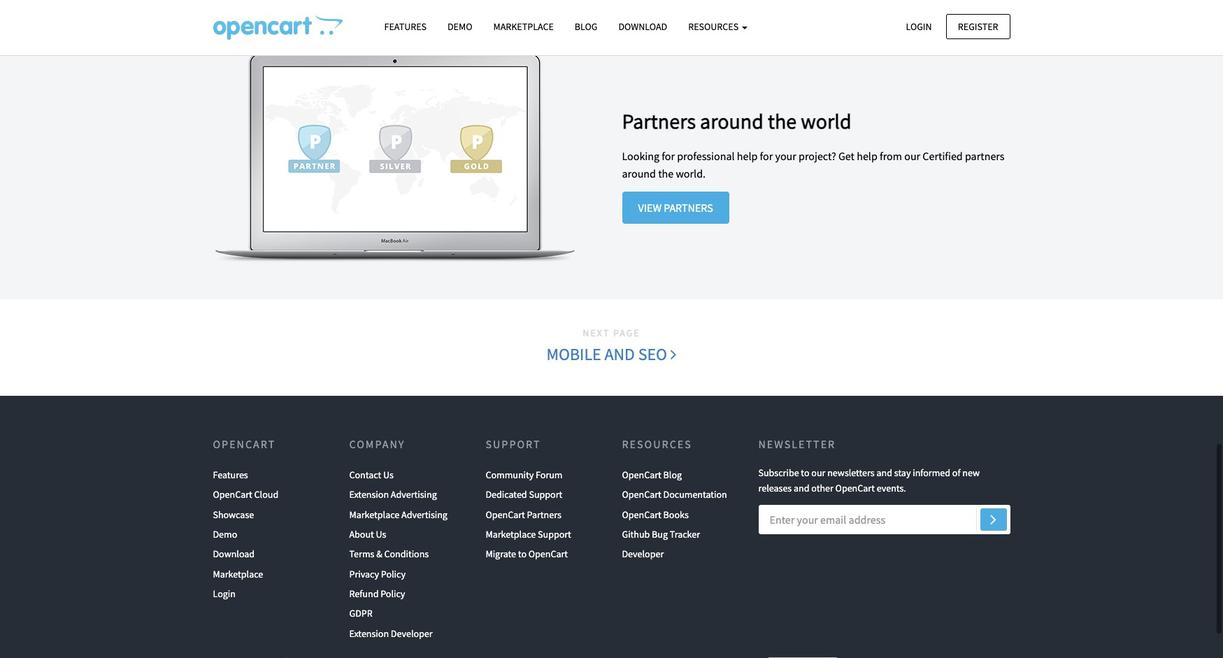 Task type: describe. For each thing, give the bounding box(es) containing it.
about us link
[[349, 524, 386, 544]]

features link for demo
[[374, 15, 437, 39]]

0 vertical spatial support
[[486, 437, 541, 451]]

partners around the world image
[[213, 52, 574, 264]]

extension advertising
[[349, 488, 437, 501]]

professional
[[677, 149, 735, 163]]

to for migrate
[[518, 548, 527, 560]]

0 vertical spatial around
[[700, 108, 764, 134]]

opencart for opencart documentation
[[622, 488, 661, 501]]

opencart documentation
[[622, 488, 727, 501]]

angle right image
[[670, 345, 676, 362]]

1 vertical spatial resources
[[622, 437, 692, 451]]

0 horizontal spatial demo link
[[213, 524, 237, 544]]

&
[[376, 548, 382, 560]]

opencart cloud
[[213, 488, 278, 501]]

contact us
[[349, 468, 394, 481]]

1 horizontal spatial the
[[768, 108, 797, 134]]

about us
[[349, 528, 386, 540]]

books
[[663, 508, 689, 521]]

github bug tracker link
[[622, 524, 700, 544]]

contact us link
[[349, 465, 394, 485]]

extension developer
[[349, 627, 433, 640]]

of
[[952, 466, 960, 479]]

mobile and seo link
[[546, 341, 677, 368]]

1 horizontal spatial marketplace link
[[483, 15, 564, 39]]

mobile and seo
[[547, 343, 670, 365]]

other
[[811, 482, 833, 494]]

the inside looking for professional help for your project? get help from our certified partners around the world.
[[658, 167, 674, 181]]

opencart books
[[622, 508, 689, 521]]

project?
[[799, 149, 836, 163]]

subscribe
[[758, 466, 799, 479]]

2 horizontal spatial and
[[877, 466, 892, 479]]

terms & conditions link
[[349, 544, 429, 564]]

terms
[[349, 548, 374, 560]]

demo for the top the demo link
[[448, 20, 472, 33]]

github bug tracker
[[622, 528, 700, 540]]

1 vertical spatial developer
[[391, 627, 433, 640]]

extension developer link
[[349, 624, 433, 644]]

opencart partners
[[486, 508, 561, 521]]

certified
[[923, 149, 963, 163]]

0 vertical spatial blog
[[575, 20, 597, 33]]

showcase
[[213, 508, 254, 521]]

migrate to opencart link
[[486, 544, 568, 564]]

bug
[[652, 528, 668, 540]]

refund
[[349, 587, 379, 600]]

support for marketplace
[[538, 528, 571, 540]]

looking for professional help for your project? get help from our certified partners around the world.
[[622, 149, 1005, 181]]

our inside subscribe to our newsletters and stay informed of new releases and other opencart events.
[[811, 466, 825, 479]]

conditions
[[384, 548, 429, 560]]

get
[[838, 149, 855, 163]]

1 vertical spatial blog
[[663, 468, 682, 481]]

0 vertical spatial demo link
[[437, 15, 483, 39]]

2 help from the left
[[857, 149, 877, 163]]

looking
[[622, 149, 659, 163]]

community forum link
[[486, 465, 563, 485]]

events.
[[877, 482, 906, 494]]

refund policy link
[[349, 584, 405, 604]]

opencart for opencart partners
[[486, 508, 525, 521]]

github
[[622, 528, 650, 540]]

demo for the demo link to the left
[[213, 528, 237, 540]]

register
[[958, 20, 998, 33]]

marketplace left blog link
[[493, 20, 554, 33]]

gdpr link
[[349, 604, 372, 624]]

opencart down 'marketplace support' link at the left of page
[[528, 548, 568, 560]]

around inside looking for professional help for your project? get help from our certified partners around the world.
[[622, 167, 656, 181]]

seo
[[638, 343, 667, 365]]

mobile
[[547, 343, 601, 365]]

community forum
[[486, 468, 563, 481]]

gdpr
[[349, 607, 372, 620]]

privacy
[[349, 568, 379, 580]]

cloud
[[254, 488, 278, 501]]

view
[[638, 201, 661, 215]]

privacy policy link
[[349, 564, 406, 584]]

view partners
[[638, 201, 713, 215]]

world
[[801, 108, 851, 134]]

developer link
[[622, 544, 664, 564]]

0 vertical spatial login
[[906, 20, 932, 33]]

migrate
[[486, 548, 516, 560]]

company
[[349, 437, 405, 451]]

opencart blog
[[622, 468, 682, 481]]

stay
[[894, 466, 911, 479]]

world.
[[676, 167, 706, 181]]

opencart for opencart blog
[[622, 468, 661, 481]]

features for opencart cloud
[[213, 468, 248, 481]]

extension advertising link
[[349, 485, 437, 505]]

about
[[349, 528, 374, 540]]

newsletters
[[827, 466, 875, 479]]

opencart for opencart
[[213, 437, 276, 451]]

opencart - features image
[[213, 15, 342, 40]]

partners for opencart partners
[[527, 508, 561, 521]]

opencart inside subscribe to our newsletters and stay informed of new releases and other opencart events.
[[835, 482, 875, 494]]

policy for refund policy
[[381, 587, 405, 600]]

newsletter
[[758, 437, 836, 451]]

forum
[[536, 468, 563, 481]]



Task type: vqa. For each thing, say whether or not it's contained in the screenshot.
bottom Theme
no



Task type: locate. For each thing, give the bounding box(es) containing it.
marketplace link
[[483, 15, 564, 39], [213, 564, 263, 584]]

to inside subscribe to our newsletters and stay informed of new releases and other opencart events.
[[801, 466, 809, 479]]

1 vertical spatial support
[[529, 488, 562, 501]]

to for subscribe
[[801, 466, 809, 479]]

refund policy
[[349, 587, 405, 600]]

download link for blog
[[608, 15, 678, 39]]

0 horizontal spatial to
[[518, 548, 527, 560]]

1 vertical spatial and
[[877, 466, 892, 479]]

login
[[906, 20, 932, 33], [213, 587, 236, 600]]

2 policy from the top
[[381, 587, 405, 600]]

partners up marketplace support
[[527, 508, 561, 521]]

marketplace down showcase link
[[213, 568, 263, 580]]

0 horizontal spatial features
[[213, 468, 248, 481]]

1 horizontal spatial help
[[857, 149, 877, 163]]

page
[[613, 326, 640, 339]]

2 vertical spatial support
[[538, 528, 571, 540]]

1 horizontal spatial demo link
[[437, 15, 483, 39]]

showcase link
[[213, 505, 254, 524]]

the
[[768, 108, 797, 134], [658, 167, 674, 181]]

documentation
[[663, 488, 727, 501]]

0 vertical spatial policy
[[381, 568, 406, 580]]

migrate to opencart
[[486, 548, 568, 560]]

advertising up marketplace advertising
[[391, 488, 437, 501]]

1 horizontal spatial login link
[[894, 14, 944, 39]]

2 vertical spatial and
[[794, 482, 809, 494]]

2 for from the left
[[760, 149, 773, 163]]

support down 'forum'
[[529, 488, 562, 501]]

0 horizontal spatial help
[[737, 149, 758, 163]]

1 extension from the top
[[349, 488, 389, 501]]

for left your
[[760, 149, 773, 163]]

1 horizontal spatial features link
[[374, 15, 437, 39]]

1 horizontal spatial login
[[906, 20, 932, 33]]

for right looking
[[662, 149, 675, 163]]

0 vertical spatial features link
[[374, 15, 437, 39]]

0 vertical spatial us
[[383, 468, 394, 481]]

blog link
[[564, 15, 608, 39]]

around up professional
[[700, 108, 764, 134]]

marketplace support link
[[486, 524, 571, 544]]

opencart up opencart cloud
[[213, 437, 276, 451]]

marketplace up about us
[[349, 508, 399, 521]]

and left other in the bottom of the page
[[794, 482, 809, 494]]

help down the partners around the world at the top
[[737, 149, 758, 163]]

0 vertical spatial partners
[[622, 108, 696, 134]]

our
[[904, 149, 920, 163], [811, 466, 825, 479]]

features
[[384, 20, 427, 33], [213, 468, 248, 481]]

policy down "terms & conditions" 'link'
[[381, 568, 406, 580]]

advertising down "extension advertising" link
[[401, 508, 447, 521]]

0 vertical spatial developer
[[622, 548, 664, 560]]

0 horizontal spatial blog
[[575, 20, 597, 33]]

0 vertical spatial marketplace link
[[483, 15, 564, 39]]

privacy policy
[[349, 568, 406, 580]]

us for about us
[[376, 528, 386, 540]]

partners around the world
[[622, 108, 851, 134]]

0 vertical spatial resources
[[688, 20, 740, 33]]

marketplace advertising link
[[349, 505, 447, 524]]

1 vertical spatial to
[[518, 548, 527, 560]]

0 vertical spatial download link
[[608, 15, 678, 39]]

opencart documentation link
[[622, 485, 727, 505]]

and
[[605, 343, 635, 365], [877, 466, 892, 479], [794, 482, 809, 494]]

1 horizontal spatial to
[[801, 466, 809, 479]]

opencart books link
[[622, 505, 689, 524]]

and down page
[[605, 343, 635, 365]]

advertising for marketplace advertising
[[401, 508, 447, 521]]

1 vertical spatial login
[[213, 587, 236, 600]]

opencart up github
[[622, 508, 661, 521]]

policy for privacy policy
[[381, 568, 406, 580]]

to down 'marketplace support' link at the left of page
[[518, 548, 527, 560]]

1 vertical spatial demo
[[213, 528, 237, 540]]

opencart down the opencart blog link
[[622, 488, 661, 501]]

opencart blog link
[[622, 465, 682, 485]]

download link for demo
[[213, 544, 255, 564]]

us right about
[[376, 528, 386, 540]]

0 horizontal spatial the
[[658, 167, 674, 181]]

1 horizontal spatial developer
[[622, 548, 664, 560]]

the left world. at the right top of page
[[658, 167, 674, 181]]

0 horizontal spatial features link
[[213, 465, 248, 485]]

download down showcase link
[[213, 548, 255, 560]]

download
[[618, 20, 667, 33], [213, 548, 255, 560]]

1 horizontal spatial features
[[384, 20, 427, 33]]

1 horizontal spatial download
[[618, 20, 667, 33]]

next page
[[583, 326, 640, 339]]

0 vertical spatial demo
[[448, 20, 472, 33]]

1 horizontal spatial for
[[760, 149, 773, 163]]

support inside 'marketplace support' link
[[538, 528, 571, 540]]

new
[[962, 466, 980, 479]]

support
[[486, 437, 541, 451], [529, 488, 562, 501], [538, 528, 571, 540]]

us up extension advertising
[[383, 468, 394, 481]]

1 policy from the top
[[381, 568, 406, 580]]

subscribe to our newsletters and stay informed of new releases and other opencart events.
[[758, 466, 980, 494]]

us for contact us
[[383, 468, 394, 481]]

the up your
[[768, 108, 797, 134]]

1 horizontal spatial download link
[[608, 15, 678, 39]]

1 vertical spatial extension
[[349, 627, 389, 640]]

resources
[[688, 20, 740, 33], [622, 437, 692, 451]]

marketplace
[[493, 20, 554, 33], [349, 508, 399, 521], [486, 528, 536, 540], [213, 568, 263, 580]]

policy down privacy policy link
[[381, 587, 405, 600]]

opencart for opencart cloud
[[213, 488, 252, 501]]

1 horizontal spatial our
[[904, 149, 920, 163]]

around
[[700, 108, 764, 134], [622, 167, 656, 181]]

developer down refund policy link
[[391, 627, 433, 640]]

1 vertical spatial download link
[[213, 544, 255, 564]]

1 vertical spatial policy
[[381, 587, 405, 600]]

help right get
[[857, 149, 877, 163]]

1 vertical spatial demo link
[[213, 524, 237, 544]]

extension down 'contact us' link
[[349, 488, 389, 501]]

opencart
[[213, 437, 276, 451], [622, 468, 661, 481], [835, 482, 875, 494], [213, 488, 252, 501], [622, 488, 661, 501], [486, 508, 525, 521], [622, 508, 661, 521], [528, 548, 568, 560]]

demo
[[448, 20, 472, 33], [213, 528, 237, 540]]

extension for extension advertising
[[349, 488, 389, 501]]

support up migrate to opencart
[[538, 528, 571, 540]]

1 for from the left
[[662, 149, 675, 163]]

around down looking
[[622, 167, 656, 181]]

our inside looking for professional help for your project? get help from our certified partners around the world.
[[904, 149, 920, 163]]

features link
[[374, 15, 437, 39], [213, 465, 248, 485]]

blog
[[575, 20, 597, 33], [663, 468, 682, 481]]

developer
[[622, 548, 664, 560], [391, 627, 433, 640]]

1 vertical spatial around
[[622, 167, 656, 181]]

2 vertical spatial partners
[[527, 508, 561, 521]]

0 vertical spatial the
[[768, 108, 797, 134]]

1 vertical spatial partners
[[664, 201, 713, 215]]

us
[[383, 468, 394, 481], [376, 528, 386, 540]]

opencart cloud link
[[213, 485, 278, 505]]

contact
[[349, 468, 381, 481]]

1 vertical spatial login link
[[213, 584, 236, 604]]

Enter your email address text field
[[758, 505, 1010, 534]]

0 horizontal spatial around
[[622, 167, 656, 181]]

0 horizontal spatial download link
[[213, 544, 255, 564]]

support up 'community'
[[486, 437, 541, 451]]

developer down github
[[622, 548, 664, 560]]

opencart for opencart books
[[622, 508, 661, 521]]

angle right image
[[990, 510, 996, 527]]

1 horizontal spatial around
[[700, 108, 764, 134]]

dedicated
[[486, 488, 527, 501]]

1 horizontal spatial blog
[[663, 468, 682, 481]]

0 vertical spatial to
[[801, 466, 809, 479]]

1 vertical spatial advertising
[[401, 508, 447, 521]]

0 vertical spatial login link
[[894, 14, 944, 39]]

marketplace up migrate
[[486, 528, 536, 540]]

register link
[[946, 14, 1010, 39]]

partners
[[965, 149, 1005, 163]]

advertising for extension advertising
[[391, 488, 437, 501]]

informed
[[913, 466, 950, 479]]

demo link
[[437, 15, 483, 39], [213, 524, 237, 544]]

opencart down dedicated
[[486, 508, 525, 521]]

extension for extension developer
[[349, 627, 389, 640]]

download right blog link
[[618, 20, 667, 33]]

opencart down newsletters
[[835, 482, 875, 494]]

0 horizontal spatial login
[[213, 587, 236, 600]]

next
[[583, 326, 610, 339]]

support for dedicated
[[529, 488, 562, 501]]

and up events.
[[877, 466, 892, 479]]

0 vertical spatial download
[[618, 20, 667, 33]]

1 horizontal spatial demo
[[448, 20, 472, 33]]

features for demo
[[384, 20, 427, 33]]

marketplace support
[[486, 528, 571, 540]]

help
[[737, 149, 758, 163], [857, 149, 877, 163]]

1 vertical spatial our
[[811, 466, 825, 479]]

features link for opencart cloud
[[213, 465, 248, 485]]

opencart partners link
[[486, 505, 561, 524]]

your
[[775, 149, 796, 163]]

to right subscribe
[[801, 466, 809, 479]]

0 vertical spatial advertising
[[391, 488, 437, 501]]

for
[[662, 149, 675, 163], [760, 149, 773, 163]]

tracker
[[670, 528, 700, 540]]

extension down gdpr 'link'
[[349, 627, 389, 640]]

support inside dedicated support link
[[529, 488, 562, 501]]

0 horizontal spatial developer
[[391, 627, 433, 640]]

download for blog
[[618, 20, 667, 33]]

0 horizontal spatial demo
[[213, 528, 237, 540]]

0 vertical spatial extension
[[349, 488, 389, 501]]

from
[[880, 149, 902, 163]]

0 vertical spatial features
[[384, 20, 427, 33]]

partners for view partners
[[664, 201, 713, 215]]

0 horizontal spatial and
[[605, 343, 635, 365]]

1 vertical spatial marketplace link
[[213, 564, 263, 584]]

resources inside 'link'
[[688, 20, 740, 33]]

2 extension from the top
[[349, 627, 389, 640]]

to
[[801, 466, 809, 479], [518, 548, 527, 560]]

1 vertical spatial the
[[658, 167, 674, 181]]

marketplace advertising
[[349, 508, 447, 521]]

our up other in the bottom of the page
[[811, 466, 825, 479]]

1 vertical spatial us
[[376, 528, 386, 540]]

our right from
[[904, 149, 920, 163]]

opencart up showcase at the left of the page
[[213, 488, 252, 501]]

terms & conditions
[[349, 548, 429, 560]]

1 horizontal spatial and
[[794, 482, 809, 494]]

1 vertical spatial download
[[213, 548, 255, 560]]

0 vertical spatial and
[[605, 343, 635, 365]]

dedicated support link
[[486, 485, 562, 505]]

opencart up 'opencart documentation'
[[622, 468, 661, 481]]

1 help from the left
[[737, 149, 758, 163]]

partners down world. at the right top of page
[[664, 201, 713, 215]]

0 vertical spatial our
[[904, 149, 920, 163]]

dedicated support
[[486, 488, 562, 501]]

releases
[[758, 482, 792, 494]]

0 horizontal spatial for
[[662, 149, 675, 163]]

resources link
[[678, 15, 758, 39]]

1 vertical spatial features
[[213, 468, 248, 481]]

download for demo
[[213, 548, 255, 560]]

1 vertical spatial features link
[[213, 465, 248, 485]]

view partners link
[[622, 192, 729, 224]]

0 horizontal spatial login link
[[213, 584, 236, 604]]

0 horizontal spatial download
[[213, 548, 255, 560]]

community
[[486, 468, 534, 481]]

partners up looking
[[622, 108, 696, 134]]

download link
[[608, 15, 678, 39], [213, 544, 255, 564]]

0 horizontal spatial our
[[811, 466, 825, 479]]

0 horizontal spatial marketplace link
[[213, 564, 263, 584]]



